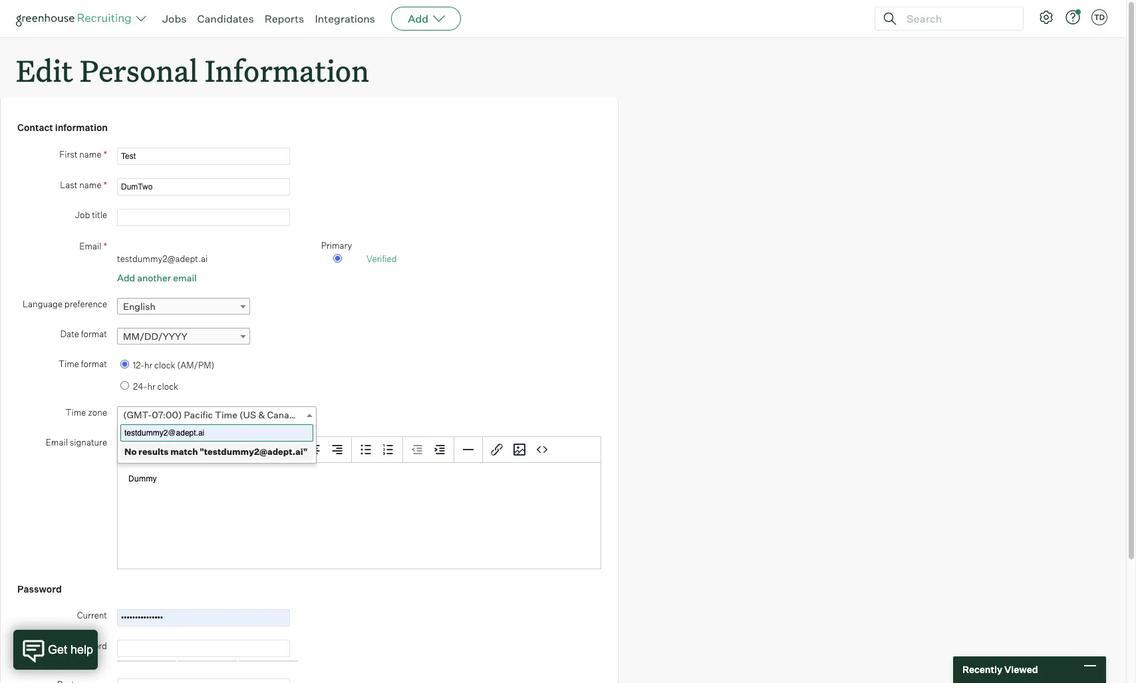 Task type: locate. For each thing, give the bounding box(es) containing it.
clock
[[154, 360, 175, 371], [157, 381, 178, 392]]

time for time zone
[[66, 407, 86, 418]]

1 * from the top
[[103, 148, 107, 159]]

Re-type new password field
[[117, 678, 290, 683]]

1 vertical spatial add
[[117, 272, 135, 283]]

* down information
[[103, 148, 107, 159]]

english
[[123, 301, 156, 312]]

reports
[[265, 12, 304, 25]]

another
[[137, 272, 171, 283]]

add another email
[[117, 272, 197, 283]]

*
[[103, 148, 107, 159], [103, 179, 107, 190], [103, 240, 107, 251]]

candidates
[[197, 12, 254, 25]]

add
[[408, 12, 429, 25], [117, 272, 135, 283]]

password
[[69, 640, 107, 651]]

0 horizontal spatial add
[[117, 272, 135, 283]]

format for date format
[[81, 329, 107, 339]]

1 toolbar from the left
[[118, 437, 278, 463]]

add for add
[[408, 12, 429, 25]]

3 toolbar from the left
[[352, 437, 403, 463]]

New password password field
[[117, 640, 290, 657]]

(gmt-
[[123, 409, 152, 421]]

personal
[[80, 51, 198, 90]]

format
[[81, 329, 107, 339], [81, 359, 107, 369]]

add for add another email
[[117, 272, 135, 283]]

1 " from the left
[[200, 446, 204, 457]]

12-hr clock (AM/PM) radio
[[120, 360, 129, 369]]

language preference
[[23, 299, 107, 309]]

0 vertical spatial *
[[103, 148, 107, 159]]

1 vertical spatial name
[[79, 179, 101, 190]]

* up the title
[[103, 179, 107, 190]]

name right the first
[[79, 149, 101, 159]]

current
[[77, 610, 107, 620]]

0 vertical spatial add
[[408, 12, 429, 25]]

time left (us
[[215, 409, 238, 421]]

2 " from the left
[[303, 446, 308, 457]]

format left 12-hr clock (am/pm) radio on the left of page
[[81, 359, 107, 369]]

2 format from the top
[[81, 359, 107, 369]]

recently
[[963, 664, 1003, 675]]

testdummy2@adept.ai down (us
[[204, 446, 303, 457]]

clock up the 24-hr clock
[[154, 360, 175, 371]]

group
[[118, 437, 601, 463]]

testdummy2@adept.ai up add another email
[[117, 254, 208, 264]]

0 vertical spatial email
[[79, 241, 101, 251]]

td button
[[1089, 7, 1110, 28]]

format for time format
[[81, 359, 107, 369]]

24-hr clock
[[133, 381, 178, 392]]

1 horizontal spatial "
[[303, 446, 308, 457]]

1 vertical spatial clock
[[157, 381, 178, 392]]

None radio
[[333, 254, 342, 263]]

1 vertical spatial hr
[[147, 381, 155, 392]]

name right last
[[79, 179, 101, 190]]

edit
[[16, 51, 73, 90]]

testdummy2@adept.ai
[[117, 254, 208, 264], [204, 446, 303, 457]]

configure image
[[1038, 9, 1054, 25]]

jobs link
[[162, 12, 187, 25]]

password
[[17, 584, 62, 595]]

&
[[258, 409, 265, 421]]

canada)
[[267, 409, 304, 421]]

1 name from the top
[[79, 149, 101, 159]]

candidates link
[[197, 12, 254, 25]]

Job title text field
[[117, 209, 290, 226]]

email signature
[[46, 437, 107, 448]]

add inside 'add' popup button
[[408, 12, 429, 25]]

email
[[173, 272, 197, 283]]

1 format from the top
[[81, 329, 107, 339]]

email down job title
[[79, 241, 101, 251]]

email left signature
[[46, 437, 68, 448]]

None text field
[[117, 147, 290, 165], [117, 178, 290, 195], [120, 425, 313, 442], [117, 147, 290, 165], [117, 178, 290, 195], [120, 425, 313, 442]]

2 name from the top
[[79, 179, 101, 190]]

2 toolbar from the left
[[278, 437, 352, 463]]

signature
[[70, 437, 107, 448]]

time format
[[59, 359, 107, 369]]

4 toolbar from the left
[[403, 437, 454, 463]]

Current password field
[[117, 609, 290, 626]]

results
[[138, 446, 169, 457]]

1 vertical spatial testdummy2@adept.ai
[[204, 446, 303, 457]]

" right match at left bottom
[[200, 446, 204, 457]]

clock down 12-hr clock (am/pm)
[[157, 381, 178, 392]]

email inside "email *"
[[79, 241, 101, 251]]

1 vertical spatial format
[[81, 359, 107, 369]]

english link
[[117, 298, 250, 315]]

email for *
[[79, 241, 101, 251]]

2 * from the top
[[103, 179, 107, 190]]

0 horizontal spatial email
[[46, 437, 68, 448]]

integrations
[[315, 12, 375, 25]]

hr
[[144, 360, 153, 371], [147, 381, 155, 392]]

0 vertical spatial testdummy2@adept.ai
[[117, 254, 208, 264]]

job title
[[75, 209, 107, 220]]

1 vertical spatial *
[[103, 179, 107, 190]]

zone
[[88, 407, 107, 418]]

viewed
[[1004, 664, 1038, 675]]

1 horizontal spatial add
[[408, 12, 429, 25]]

format right date
[[81, 329, 107, 339]]

5 toolbar from the left
[[483, 437, 556, 463]]

* down the title
[[103, 240, 107, 251]]

0 horizontal spatial "
[[200, 446, 204, 457]]

0 vertical spatial clock
[[154, 360, 175, 371]]

0 vertical spatial format
[[81, 329, 107, 339]]

time
[[59, 359, 79, 369], [66, 407, 86, 418], [215, 409, 238, 421]]

time left zone
[[66, 407, 86, 418]]

primary
[[321, 240, 352, 251]]

hr for 24-
[[147, 381, 155, 392]]

date
[[60, 329, 79, 339]]

1 horizontal spatial email
[[79, 241, 101, 251]]

hr right 24-hr clock option
[[147, 381, 155, 392]]

no results match " testdummy2@adept.ai "
[[124, 446, 308, 457]]

Search text field
[[903, 9, 1011, 28]]

1 vertical spatial email
[[46, 437, 68, 448]]

time zone
[[66, 407, 107, 418]]

(am/pm)
[[177, 360, 214, 371]]

email
[[79, 241, 101, 251], [46, 437, 68, 448]]

12-
[[133, 360, 144, 371]]

toolbar
[[118, 437, 278, 463], [278, 437, 352, 463], [352, 437, 403, 463], [403, 437, 454, 463], [483, 437, 556, 463]]

mm/dd/yyyy
[[123, 331, 187, 342]]

name inside the first name *
[[79, 149, 101, 159]]

name
[[79, 149, 101, 159], [79, 179, 101, 190]]

information
[[55, 122, 108, 133]]

td
[[1094, 13, 1105, 22]]

0 vertical spatial hr
[[144, 360, 153, 371]]

time down date
[[59, 359, 79, 369]]

"
[[200, 446, 204, 457], [303, 446, 308, 457]]

2 vertical spatial *
[[103, 240, 107, 251]]

hr up the 24-hr clock
[[144, 360, 153, 371]]

td button
[[1092, 9, 1108, 25]]

0 vertical spatial name
[[79, 149, 101, 159]]

email *
[[79, 240, 107, 251]]

information
[[205, 51, 369, 90]]

name inside last name *
[[79, 179, 101, 190]]

24-
[[133, 381, 147, 392]]

" down canada)
[[303, 446, 308, 457]]

integrations link
[[315, 12, 375, 25]]



Task type: describe. For each thing, give the bounding box(es) containing it.
greenhouse recruiting image
[[16, 11, 136, 27]]

language
[[23, 299, 63, 309]]

recently viewed
[[963, 664, 1038, 675]]

(gmt-07:00) pacific time (us & canada)
[[123, 409, 304, 421]]

email for signature
[[46, 437, 68, 448]]

07:00)
[[152, 409, 182, 421]]

clock for 12-
[[154, 360, 175, 371]]

* for first name *
[[103, 148, 107, 159]]

title
[[92, 209, 107, 220]]

name for first name *
[[79, 149, 101, 159]]

contact
[[17, 122, 53, 133]]

12-hr clock (am/pm)
[[133, 360, 214, 371]]

reports link
[[265, 12, 304, 25]]

time for time format
[[59, 359, 79, 369]]

24-hr clock radio
[[120, 381, 129, 390]]

clock for 24-
[[157, 381, 178, 392]]

last name *
[[60, 179, 107, 190]]

first name *
[[59, 148, 107, 159]]

add button
[[391, 7, 461, 31]]

verified
[[367, 254, 397, 264]]

match
[[170, 446, 198, 457]]

* for last name *
[[103, 179, 107, 190]]

3 * from the top
[[103, 240, 107, 251]]

job
[[75, 209, 90, 220]]

(us
[[240, 409, 256, 421]]

first
[[59, 149, 77, 159]]

contact information
[[17, 122, 108, 133]]

last
[[60, 179, 77, 190]]

edit personal information
[[16, 51, 369, 90]]

jobs
[[162, 12, 187, 25]]

mm/dd/yyyy link
[[117, 328, 250, 345]]

name for last name *
[[79, 179, 101, 190]]

no
[[124, 446, 137, 457]]

date format
[[60, 329, 107, 339]]

pacific
[[184, 409, 213, 421]]

new password
[[49, 640, 107, 651]]

add another email link
[[117, 272, 197, 283]]

new
[[49, 640, 67, 651]]

hr for 12-
[[144, 360, 153, 371]]

time inside (gmt-07:00) pacific time (us & canada) link
[[215, 409, 238, 421]]

(gmt-07:00) pacific time (us & canada) link
[[117, 407, 317, 423]]

preference
[[64, 299, 107, 309]]



Task type: vqa. For each thing, say whether or not it's contained in the screenshot.
Email signature
yes



